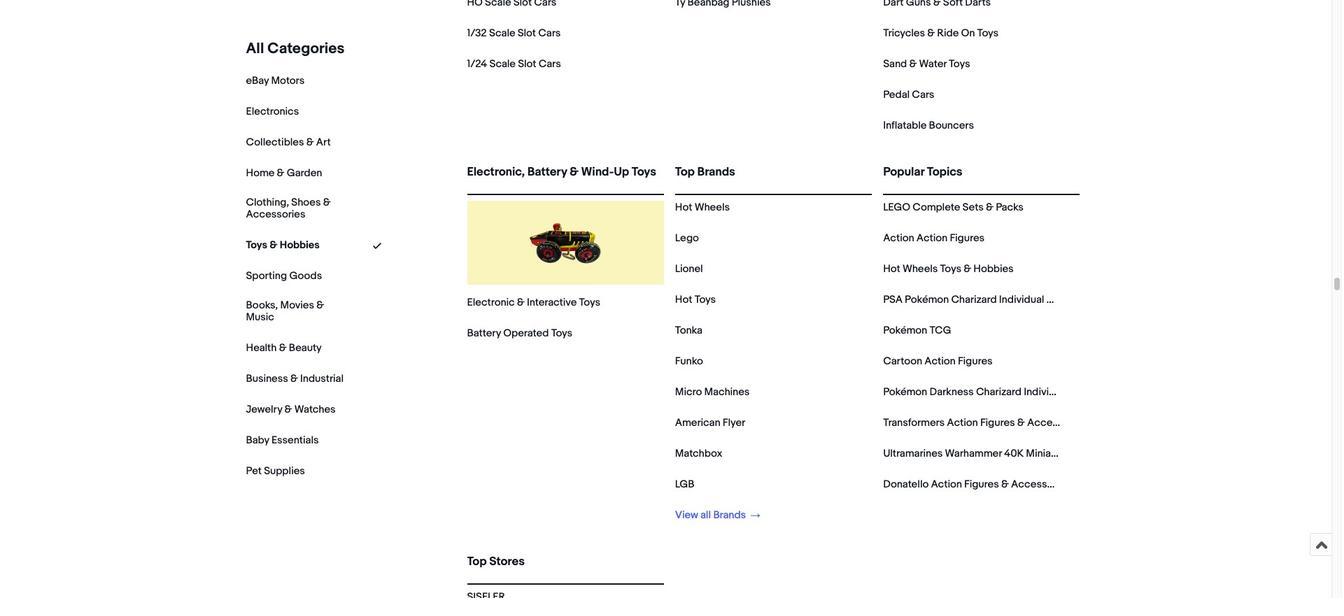 Task type: locate. For each thing, give the bounding box(es) containing it.
accessories up 'miniatures'
[[1027, 416, 1087, 430]]

baby essentials link
[[246, 434, 319, 447]]

cars down 1/32 scale slot cars link
[[539, 57, 561, 71]]

scale right 1/32 at the top left of page
[[489, 27, 515, 40]]

0 vertical spatial cars
[[538, 27, 561, 40]]

pokémon down the cartoon
[[883, 386, 927, 399]]

books, movies & music
[[246, 299, 324, 324]]

0 vertical spatial scale
[[489, 27, 515, 40]]

hot wheels toys & hobbies
[[883, 262, 1014, 276]]

cars for 1/24 scale slot cars
[[539, 57, 561, 71]]

& down 40k
[[1001, 478, 1009, 491]]

0 horizontal spatial hobbies
[[280, 238, 320, 252]]

brands
[[697, 165, 735, 179], [713, 509, 746, 522]]

2 vertical spatial cars
[[912, 88, 934, 101]]

figures down the sets
[[950, 232, 985, 245]]

pedal cars link
[[883, 88, 934, 101]]

lgb link
[[675, 478, 695, 491]]

0 vertical spatial charizard
[[951, 293, 997, 307]]

figures
[[950, 232, 985, 245], [958, 355, 993, 368], [980, 416, 1015, 430], [964, 478, 999, 491]]

sand
[[883, 57, 907, 71]]

1 vertical spatial pokémon
[[883, 324, 927, 337]]

beauty
[[289, 341, 322, 355]]

& right home
[[277, 167, 284, 180]]

1/24 scale slot cars link
[[467, 57, 561, 71]]

1 horizontal spatial wheels
[[903, 262, 938, 276]]

collectibles
[[246, 136, 304, 149]]

brands up hot wheels link
[[697, 165, 735, 179]]

wheels for hot wheels
[[695, 201, 730, 214]]

ebay
[[246, 74, 269, 87]]

pokémon up "pokémon tcg" 'link'
[[905, 293, 949, 307]]

1 vertical spatial brands
[[713, 509, 746, 522]]

jewelry & watches
[[246, 403, 336, 416]]

categories
[[268, 40, 345, 58]]

hot up lego link at right
[[675, 201, 692, 214]]

toys right up on the top
[[632, 165, 656, 179]]

toys down interactive
[[551, 327, 573, 340]]

baby essentials
[[246, 434, 319, 447]]

ultramarines warhammer 40k miniatures
[[883, 447, 1075, 460]]

brands right all
[[713, 509, 746, 522]]

slot down 1/32 scale slot cars
[[518, 57, 536, 71]]

action down darkness
[[947, 416, 978, 430]]

electronics link
[[246, 105, 299, 118]]

0 horizontal spatial battery
[[467, 327, 501, 340]]

1 vertical spatial scale
[[489, 57, 516, 71]]

sand & water toys link
[[883, 57, 970, 71]]

1 vertical spatial battery
[[467, 327, 501, 340]]

1 vertical spatial wheels
[[903, 262, 938, 276]]

toys
[[977, 27, 999, 40], [949, 57, 970, 71], [632, 165, 656, 179], [246, 238, 267, 252], [940, 262, 962, 276], [695, 293, 716, 307], [579, 296, 600, 309], [551, 327, 573, 340]]

slot up 1/24 scale slot cars link
[[518, 27, 536, 40]]

& right shoes
[[323, 196, 331, 209]]

1 horizontal spatial top
[[675, 165, 695, 179]]

hot up tonka link
[[675, 293, 692, 307]]

popular
[[883, 165, 925, 179]]

1 vertical spatial hobbies
[[974, 262, 1014, 276]]

charizard for pokémon
[[951, 293, 997, 307]]

0 vertical spatial hot
[[675, 201, 692, 214]]

action down complete
[[917, 232, 948, 245]]

action for cartoon
[[925, 355, 956, 368]]

toys & hobbies
[[246, 238, 320, 252]]

interactive
[[527, 296, 577, 309]]

cards for pokémon darkness charizard individual cards
[[1071, 386, 1100, 399]]

hot up psa
[[883, 262, 900, 276]]

charizard down hot wheels toys & hobbies "link"
[[951, 293, 997, 307]]

garden
[[287, 167, 322, 180]]

scale for 1/32
[[489, 27, 515, 40]]

action right donatello
[[931, 478, 962, 491]]

pet
[[246, 464, 262, 478]]

battery left wind-
[[527, 165, 567, 179]]

topics
[[927, 165, 963, 179]]

0 vertical spatial hobbies
[[280, 238, 320, 252]]

figures for transformers
[[980, 416, 1015, 430]]

pokémon tcg
[[883, 324, 951, 337]]

sporting goods
[[246, 269, 322, 283]]

0 vertical spatial accessories
[[246, 208, 305, 221]]

accessories down 'miniatures'
[[1011, 478, 1071, 491]]

health & beauty link
[[246, 341, 322, 355]]

1 vertical spatial charizard
[[976, 386, 1022, 399]]

& right movies
[[316, 299, 324, 312]]

action down tcg
[[925, 355, 956, 368]]

figures for action
[[950, 232, 985, 245]]

watches
[[294, 403, 336, 416]]

top up the hot wheels
[[675, 165, 695, 179]]

ride
[[937, 27, 959, 40]]

& right business
[[290, 372, 298, 385]]

1 vertical spatial top
[[467, 555, 487, 569]]

health
[[246, 341, 277, 355]]

figures for donatello
[[964, 478, 999, 491]]

action action figures link
[[883, 232, 985, 245]]

motors
[[271, 74, 305, 87]]

scale for 1/24
[[489, 57, 516, 71]]

0 horizontal spatial top
[[467, 555, 487, 569]]

top
[[675, 165, 695, 179], [467, 555, 487, 569]]

electronic, battery & wind-up toys link
[[467, 165, 664, 191]]

slot
[[518, 27, 536, 40], [518, 57, 536, 71]]

toys inside electronic, battery & wind-up toys link
[[632, 165, 656, 179]]

1/32 scale slot cars link
[[467, 27, 561, 40]]

pokémon for darkness
[[883, 386, 927, 399]]

& right electronic
[[517, 296, 525, 309]]

action for action
[[917, 232, 948, 245]]

hot
[[675, 201, 692, 214], [883, 262, 900, 276], [675, 293, 692, 307]]

& right health
[[279, 341, 287, 355]]

accessories for transformers action figures & accessories
[[1027, 416, 1087, 430]]

&
[[927, 27, 935, 40], [909, 57, 917, 71], [306, 136, 314, 149], [570, 165, 579, 179], [277, 167, 284, 180], [323, 196, 331, 209], [986, 201, 994, 214], [270, 238, 278, 252], [964, 262, 971, 276], [517, 296, 525, 309], [316, 299, 324, 312], [279, 341, 287, 355], [290, 372, 298, 385], [285, 403, 292, 416], [1017, 416, 1025, 430], [1001, 478, 1009, 491]]

cars
[[538, 27, 561, 40], [539, 57, 561, 71], [912, 88, 934, 101]]

pokémon up the cartoon
[[883, 324, 927, 337]]

miniatures
[[1026, 447, 1075, 460]]

packs
[[996, 201, 1024, 214]]

sets
[[963, 201, 984, 214]]

action
[[883, 232, 914, 245], [917, 232, 948, 245], [925, 355, 956, 368], [947, 416, 978, 430], [931, 478, 962, 491]]

2 vertical spatial hot
[[675, 293, 692, 307]]

cars up 1/24 scale slot cars
[[538, 27, 561, 40]]

1 vertical spatial cards
[[1071, 386, 1100, 399]]

1 vertical spatial slot
[[518, 57, 536, 71]]

operated
[[503, 327, 549, 340]]

toys right water
[[949, 57, 970, 71]]

figures for cartoon
[[958, 355, 993, 368]]

wheels down 'action action figures'
[[903, 262, 938, 276]]

0 vertical spatial wheels
[[695, 201, 730, 214]]

stores
[[489, 555, 525, 569]]

lgb
[[675, 478, 695, 491]]

industrial
[[300, 372, 344, 385]]

tonka
[[675, 324, 702, 337]]

cars right pedal
[[912, 88, 934, 101]]

action for donatello
[[931, 478, 962, 491]]

action action figures
[[883, 232, 985, 245]]

top left stores
[[467, 555, 487, 569]]

pokémon for tcg
[[883, 324, 927, 337]]

figures down ultramarines warhammer 40k miniatures link
[[964, 478, 999, 491]]

hot toys link
[[675, 293, 716, 307]]

1 vertical spatial cars
[[539, 57, 561, 71]]

charizard up the transformers action figures & accessories
[[976, 386, 1022, 399]]

0 vertical spatial top
[[675, 165, 695, 179]]

figures down pokémon darkness charizard individual cards
[[980, 416, 1015, 430]]

top for top stores
[[467, 555, 487, 569]]

wheels for hot wheels toys & hobbies
[[903, 262, 938, 276]]

scale right 1/24
[[489, 57, 516, 71]]

2 vertical spatial accessories
[[1011, 478, 1071, 491]]

0 vertical spatial cards
[[1047, 293, 1075, 307]]

& left 'ride'
[[927, 27, 935, 40]]

top brands
[[675, 165, 735, 179]]

pet supplies link
[[246, 464, 305, 478]]

hobbies up "psa pokémon charizard individual cards" "link"
[[974, 262, 1014, 276]]

inflatable bouncers
[[883, 119, 974, 132]]

0 vertical spatial individual
[[999, 293, 1044, 307]]

electronics
[[246, 105, 299, 118]]

pedal
[[883, 88, 910, 101]]

micro machines link
[[675, 386, 750, 399]]

2 vertical spatial pokémon
[[883, 386, 927, 399]]

figures up pokémon darkness charizard individual cards
[[958, 355, 993, 368]]

business
[[246, 372, 288, 385]]

1/24 scale slot cars
[[467, 57, 561, 71]]

donatello action figures & accessories link
[[883, 478, 1071, 491]]

music
[[246, 310, 274, 324]]

collectibles & art
[[246, 136, 331, 149]]

warhammer
[[945, 447, 1002, 460]]

tricycles
[[883, 27, 925, 40]]

accessories up toys & hobbies link
[[246, 208, 305, 221]]

hobbies
[[280, 238, 320, 252], [974, 262, 1014, 276]]

individual for pokémon darkness charizard individual cards
[[1024, 386, 1069, 399]]

hot toys
[[675, 293, 716, 307]]

1 horizontal spatial battery
[[527, 165, 567, 179]]

individual for psa pokémon charizard individual cards
[[999, 293, 1044, 307]]

toys right interactive
[[579, 296, 600, 309]]

funko link
[[675, 355, 703, 368]]

1 vertical spatial accessories
[[1027, 416, 1087, 430]]

1 vertical spatial individual
[[1024, 386, 1069, 399]]

0 vertical spatial slot
[[518, 27, 536, 40]]

tricycles & ride on toys
[[883, 27, 999, 40]]

darkness
[[930, 386, 974, 399]]

1 vertical spatial hot
[[883, 262, 900, 276]]

hot for hot wheels toys & hobbies
[[883, 262, 900, 276]]

cards
[[1047, 293, 1075, 307], [1071, 386, 1100, 399]]

battery down electronic
[[467, 327, 501, 340]]

wheels down top brands
[[695, 201, 730, 214]]

hobbies up goods
[[280, 238, 320, 252]]

transformers action figures & accessories link
[[883, 416, 1087, 430]]

inflatable
[[883, 119, 927, 132]]

accessories inside clothing, shoes & accessories
[[246, 208, 305, 221]]

0 vertical spatial pokémon
[[905, 293, 949, 307]]

accessories
[[246, 208, 305, 221], [1027, 416, 1087, 430], [1011, 478, 1071, 491]]

0 horizontal spatial wheels
[[695, 201, 730, 214]]



Task type: vqa. For each thing, say whether or not it's contained in the screenshot.
Electronics link
yes



Task type: describe. For each thing, give the bounding box(es) containing it.
battery operated toys link
[[467, 327, 573, 340]]

clothing,
[[246, 196, 289, 209]]

pokémon darkness charizard individual cards link
[[883, 386, 1100, 399]]

micro machines
[[675, 386, 750, 399]]

bouncers
[[929, 119, 974, 132]]

ultramarines
[[883, 447, 943, 460]]

pet supplies
[[246, 464, 305, 478]]

electronic & interactive toys link
[[467, 296, 600, 309]]

& left wind-
[[570, 165, 579, 179]]

transformers
[[883, 416, 945, 430]]

electronic,
[[467, 165, 525, 179]]

american
[[675, 416, 720, 430]]

0 vertical spatial battery
[[527, 165, 567, 179]]

lionel
[[675, 262, 703, 276]]

toys down lionel link
[[695, 293, 716, 307]]

pokémon darkness charizard individual cards
[[883, 386, 1100, 399]]

essentials
[[271, 434, 319, 447]]

& up psa pokémon charizard individual cards
[[964, 262, 971, 276]]

clothing, shoes & accessories link
[[246, 196, 344, 221]]

toys & hobbies link
[[246, 238, 320, 252]]

lego
[[675, 232, 699, 245]]

& right "sand" in the right top of the page
[[909, 57, 917, 71]]

action down lego in the top of the page
[[883, 232, 914, 245]]

accessories for donatello action figures & accessories
[[1011, 478, 1071, 491]]

water
[[919, 57, 947, 71]]

books,
[[246, 299, 278, 312]]

complete
[[913, 201, 960, 214]]

hot for hot toys
[[675, 293, 692, 307]]

donatello
[[883, 478, 929, 491]]

flyer
[[723, 416, 745, 430]]

& inside clothing, shoes & accessories
[[323, 196, 331, 209]]

view all brands link
[[675, 509, 760, 522]]

hot for hot wheels
[[675, 201, 692, 214]]

cars for 1/32 scale slot cars
[[538, 27, 561, 40]]

inflatable bouncers link
[[883, 119, 974, 132]]

micro
[[675, 386, 702, 399]]

& right jewelry
[[285, 403, 292, 416]]

0 vertical spatial brands
[[697, 165, 735, 179]]

supplies
[[264, 464, 305, 478]]

view
[[675, 509, 698, 522]]

american flyer link
[[675, 416, 745, 430]]

electronic & interactive toys
[[467, 296, 600, 309]]

top for top brands
[[675, 165, 695, 179]]

electronic, battery & wind-up toys
[[467, 165, 656, 179]]

& left the art
[[306, 136, 314, 149]]

toys up the sporting
[[246, 238, 267, 252]]

toys down action action figures link
[[940, 262, 962, 276]]

hot wheels link
[[675, 201, 730, 214]]

health & beauty
[[246, 341, 322, 355]]

pedal cars
[[883, 88, 934, 101]]

lego
[[883, 201, 910, 214]]

& inside books, movies & music
[[316, 299, 324, 312]]

ebay motors link
[[246, 74, 305, 87]]

1/32 scale slot cars
[[467, 27, 561, 40]]

view all brands
[[675, 509, 748, 522]]

sporting
[[246, 269, 287, 283]]

psa
[[883, 293, 903, 307]]

action for transformers
[[947, 416, 978, 430]]

psa pokémon charizard individual cards
[[883, 293, 1075, 307]]

pokémon tcg link
[[883, 324, 951, 337]]

1 horizontal spatial hobbies
[[974, 262, 1014, 276]]

1/24
[[467, 57, 487, 71]]

cards for psa pokémon charizard individual cards
[[1047, 293, 1075, 307]]

1/32
[[467, 27, 487, 40]]

up
[[614, 165, 629, 179]]

cartoon
[[883, 355, 922, 368]]

popular topics
[[883, 165, 963, 179]]

clothing, shoes & accessories
[[246, 196, 331, 221]]

cartoon action figures link
[[883, 355, 993, 368]]

books, movies & music link
[[246, 299, 344, 324]]

lego link
[[675, 232, 699, 245]]

machines
[[704, 386, 750, 399]]

shoes
[[291, 196, 321, 209]]

all categories
[[246, 40, 345, 58]]

& up 40k
[[1017, 416, 1025, 430]]

on
[[961, 27, 975, 40]]

electronic, battery & wind-up toys image
[[524, 201, 608, 285]]

slot for 1/32 scale slot cars
[[518, 27, 536, 40]]

jewelry
[[246, 403, 282, 416]]

collectibles & art link
[[246, 136, 331, 149]]

charizard for darkness
[[976, 386, 1022, 399]]

tricycles & ride on toys link
[[883, 27, 999, 40]]

& up the sporting
[[270, 238, 278, 252]]

wind-
[[581, 165, 614, 179]]

slot for 1/24 scale slot cars
[[518, 57, 536, 71]]

american flyer
[[675, 416, 745, 430]]

transformers action figures & accessories
[[883, 416, 1087, 430]]

lego complete sets & packs link
[[883, 201, 1024, 214]]

funko
[[675, 355, 703, 368]]

& right the sets
[[986, 201, 994, 214]]

toys right the on
[[977, 27, 999, 40]]

ultramarines warhammer 40k miniatures link
[[883, 447, 1075, 460]]

home & garden link
[[246, 167, 322, 180]]

hot wheels toys & hobbies link
[[883, 262, 1014, 276]]

battery operated toys
[[467, 327, 573, 340]]

ebay motors
[[246, 74, 305, 87]]



